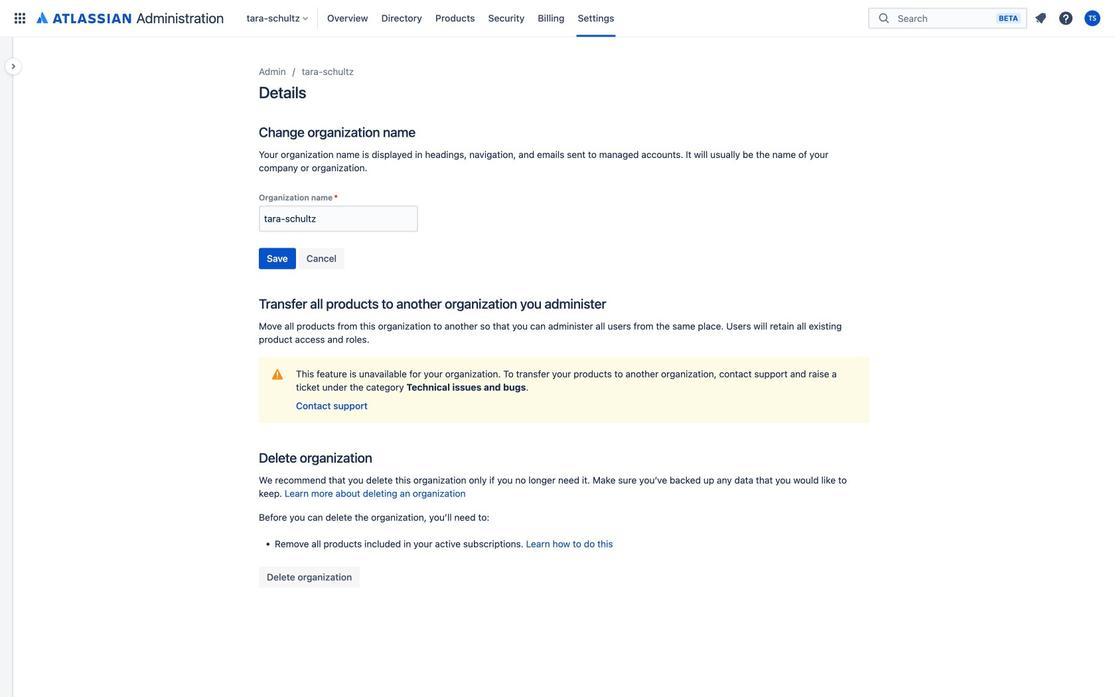 Task type: vqa. For each thing, say whether or not it's contained in the screenshot.
the appswitcher icon
yes



Task type: describe. For each thing, give the bounding box(es) containing it.
help icon image
[[1058, 10, 1074, 26]]

search icon image
[[876, 12, 892, 25]]

appswitcher icon image
[[12, 10, 28, 26]]

Search field
[[894, 6, 996, 30]]



Task type: locate. For each thing, give the bounding box(es) containing it.
global navigation element
[[8, 0, 868, 37]]

banner
[[0, 0, 1115, 37]]

account image
[[1085, 10, 1101, 26]]

None field
[[260, 207, 417, 231]]

toggle navigation image
[[0, 53, 29, 80]]

atlassian image
[[37, 9, 131, 25], [37, 9, 131, 25]]



